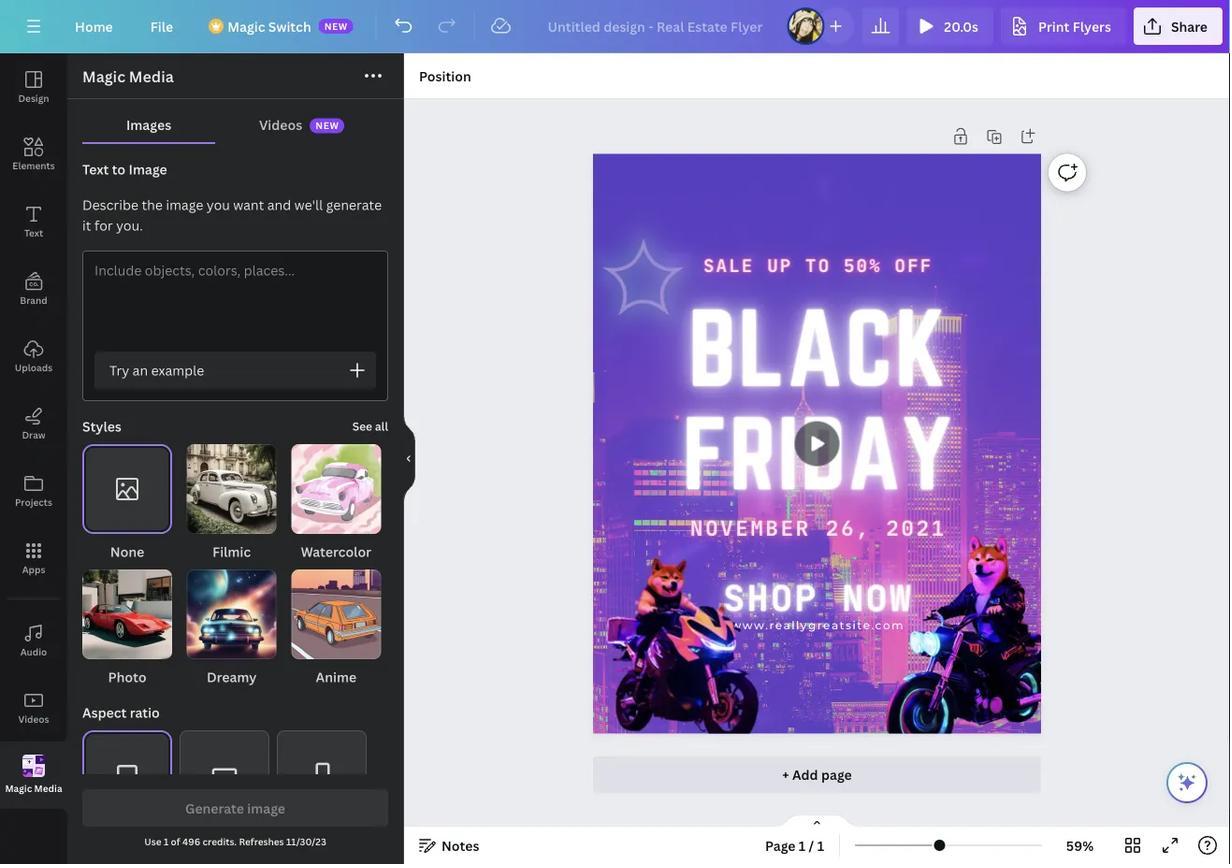 Task type: describe. For each thing, give the bounding box(es) containing it.
describe
[[82, 196, 138, 214]]

media inside button
[[34, 782, 62, 795]]

file
[[150, 17, 173, 35]]

magic switch
[[227, 17, 311, 35]]

main menu bar
[[0, 0, 1230, 53]]

Design title text field
[[533, 7, 780, 45]]

show pages image
[[772, 814, 862, 829]]

aspect ratio
[[82, 704, 160, 722]]

home
[[75, 17, 113, 35]]

audio button
[[0, 607, 67, 674]]

1 horizontal spatial magic media
[[82, 66, 174, 87]]

brand button
[[0, 255, 67, 323]]

uploads button
[[0, 323, 67, 390]]

496
[[182, 835, 200, 848]]

design
[[18, 92, 49, 104]]

50%
[[844, 255, 882, 277]]

none
[[110, 543, 144, 561]]

the
[[142, 196, 163, 214]]

image
[[129, 160, 167, 178]]

friday
[[683, 399, 953, 508]]

elements
[[12, 159, 55, 172]]

magic inside button
[[5, 782, 32, 795]]

up
[[767, 255, 793, 277]]

page
[[821, 766, 852, 784]]

off
[[895, 255, 933, 277]]

canva assistant image
[[1176, 772, 1198, 794]]

magic inside 'main' menu bar
[[227, 17, 265, 35]]

hide image
[[403, 414, 415, 504]]

0 horizontal spatial to
[[112, 160, 125, 178]]

videos inside button
[[18, 713, 49, 725]]

image inside describe the image you want and we'll generate it for you.
[[166, 196, 203, 214]]

+
[[782, 766, 789, 784]]

www.reallygreatsite.com
[[731, 619, 905, 633]]

/
[[809, 837, 814, 855]]

text for text to image
[[82, 160, 109, 178]]

all
[[375, 419, 388, 434]]

none group
[[82, 444, 172, 562]]

you.
[[116, 217, 143, 234]]

for
[[94, 217, 113, 234]]

file button
[[135, 7, 188, 45]]

uploads
[[15, 361, 53, 374]]

switch
[[268, 17, 311, 35]]

share
[[1171, 17, 1208, 35]]

side panel tab list
[[0, 53, 67, 809]]

ratio
[[130, 704, 160, 722]]

it
[[82, 217, 91, 234]]

want
[[233, 196, 264, 214]]

text button
[[0, 188, 67, 255]]

print flyers button
[[1001, 7, 1126, 45]]

generate image button
[[82, 790, 388, 827]]

and
[[267, 196, 291, 214]]

refreshes
[[239, 835, 284, 848]]

text for text
[[24, 226, 43, 239]]

0 vertical spatial media
[[129, 66, 174, 87]]

november
[[690, 515, 811, 541]]

projects
[[15, 496, 52, 508]]

20.0s
[[944, 17, 978, 35]]

aspect
[[82, 704, 127, 722]]

watercolor
[[301, 543, 371, 561]]

11/30/23
[[286, 835, 326, 848]]

new inside 'main' menu bar
[[324, 20, 348, 32]]

see all
[[352, 419, 388, 434]]

position
[[419, 67, 471, 85]]

1 vertical spatial new
[[315, 119, 339, 132]]

apps
[[22, 563, 45, 576]]

sale
[[703, 255, 754, 277]]

images
[[126, 116, 171, 133]]

photo
[[108, 668, 146, 686]]

we'll
[[294, 196, 323, 214]]

apps button
[[0, 525, 67, 592]]

projects button
[[0, 457, 67, 525]]

generate
[[185, 799, 244, 817]]

1 horizontal spatial videos
[[259, 116, 302, 133]]



Task type: locate. For each thing, give the bounding box(es) containing it.
1
[[164, 835, 169, 848], [799, 837, 806, 855], [817, 837, 824, 855]]

describe the image you want and we'll generate it for you.
[[82, 196, 382, 234]]

26,
[[826, 515, 871, 541]]

0 vertical spatial to
[[112, 160, 125, 178]]

now
[[842, 576, 913, 619]]

videos up and
[[259, 116, 302, 133]]

1 horizontal spatial media
[[129, 66, 174, 87]]

1 vertical spatial media
[[34, 782, 62, 795]]

0 vertical spatial magic media
[[82, 66, 174, 87]]

2 horizontal spatial 1
[[817, 837, 824, 855]]

share button
[[1134, 7, 1223, 45]]

of
[[171, 835, 180, 848]]

page 1 / 1
[[765, 837, 824, 855]]

new up we'll
[[315, 119, 339, 132]]

0 vertical spatial videos
[[259, 116, 302, 133]]

magic media up images
[[82, 66, 174, 87]]

you
[[207, 196, 230, 214]]

draw button
[[0, 390, 67, 457]]

see all button
[[352, 417, 388, 436]]

1 horizontal spatial text
[[82, 160, 109, 178]]

0 horizontal spatial 1
[[164, 835, 169, 848]]

0 vertical spatial text
[[82, 160, 109, 178]]

photo group
[[82, 570, 172, 688]]

draw
[[22, 428, 45, 441]]

shop
[[723, 576, 818, 619]]

videos button
[[0, 674, 67, 742]]

new right switch at left top
[[324, 20, 348, 32]]

dreamy group
[[187, 570, 277, 688]]

0 vertical spatial magic
[[227, 17, 265, 35]]

0 horizontal spatial videos
[[18, 713, 49, 725]]

+ add page button
[[593, 756, 1041, 794]]

59%
[[1066, 837, 1094, 855]]

sale up to 50% off
[[703, 255, 933, 277]]

home link
[[60, 7, 128, 45]]

0 vertical spatial image
[[166, 196, 203, 214]]

elements button
[[0, 121, 67, 188]]

1 vertical spatial text
[[24, 226, 43, 239]]

example
[[151, 362, 204, 379]]

black
[[688, 290, 948, 405]]

image inside generate image button
[[247, 799, 285, 817]]

59% button
[[1050, 831, 1110, 861]]

notes
[[442, 837, 479, 855]]

0 horizontal spatial magic media
[[5, 782, 62, 795]]

brand
[[20, 294, 47, 306]]

try an example button
[[94, 352, 376, 389]]

use 1 of 496 credits. refreshes 11/30/23
[[144, 835, 326, 848]]

magic media button
[[0, 742, 67, 809]]

to right up
[[805, 255, 831, 277]]

an
[[133, 362, 148, 379]]

1 horizontal spatial magic
[[82, 66, 125, 87]]

magic down home "link"
[[82, 66, 125, 87]]

1 horizontal spatial 1
[[799, 837, 806, 855]]

1 horizontal spatial to
[[805, 255, 831, 277]]

1 vertical spatial image
[[247, 799, 285, 817]]

image right the the
[[166, 196, 203, 214]]

print flyers
[[1038, 17, 1111, 35]]

magic
[[227, 17, 265, 35], [82, 66, 125, 87], [5, 782, 32, 795]]

20.0s button
[[907, 7, 993, 45]]

watercolor group
[[291, 444, 381, 562]]

design button
[[0, 53, 67, 121]]

magic media down videos button
[[5, 782, 62, 795]]

1 vertical spatial magic
[[82, 66, 125, 87]]

1 right /
[[817, 837, 824, 855]]

image
[[166, 196, 203, 214], [247, 799, 285, 817]]

try
[[109, 362, 129, 379]]

0 horizontal spatial magic
[[5, 782, 32, 795]]

see
[[352, 419, 372, 434]]

images button
[[82, 107, 215, 142]]

magic media inside button
[[5, 782, 62, 795]]

anime group
[[291, 570, 381, 688]]

filmic group
[[187, 444, 277, 562]]

0 horizontal spatial image
[[166, 196, 203, 214]]

anime
[[316, 668, 356, 686]]

to left image
[[112, 160, 125, 178]]

media up images button
[[129, 66, 174, 87]]

text left the it
[[24, 226, 43, 239]]

flyers
[[1073, 17, 1111, 35]]

1 vertical spatial to
[[805, 255, 831, 277]]

generate image
[[185, 799, 285, 817]]

2 vertical spatial magic
[[5, 782, 32, 795]]

+ add page
[[782, 766, 852, 784]]

audio
[[20, 645, 47, 658]]

credits.
[[203, 835, 237, 848]]

dreamy
[[207, 668, 257, 686]]

styles
[[82, 418, 121, 435]]

2 horizontal spatial magic
[[227, 17, 265, 35]]

0 vertical spatial new
[[324, 20, 348, 32]]

Describe the image you want and we'll generate it for you. text field
[[83, 252, 387, 352]]

use
[[144, 835, 161, 848]]

position button
[[412, 61, 479, 91]]

add
[[792, 766, 818, 784]]

shop now
[[723, 576, 913, 619]]

november 26, 2021
[[690, 515, 946, 541]]

1 left of
[[164, 835, 169, 848]]

magic left switch at left top
[[227, 17, 265, 35]]

text inside button
[[24, 226, 43, 239]]

2021
[[886, 515, 946, 541]]

magic down videos button
[[5, 782, 32, 795]]

media down videos button
[[34, 782, 62, 795]]

filmic
[[213, 543, 251, 561]]

1 for of
[[164, 835, 169, 848]]

text
[[82, 160, 109, 178], [24, 226, 43, 239]]

generate
[[326, 196, 382, 214]]

print
[[1038, 17, 1070, 35]]

try an example
[[109, 362, 204, 379]]

page
[[765, 837, 796, 855]]

image up refreshes
[[247, 799, 285, 817]]

notes button
[[412, 831, 487, 861]]

1 horizontal spatial image
[[247, 799, 285, 817]]

videos up magic media button on the bottom of the page
[[18, 713, 49, 725]]

media
[[129, 66, 174, 87], [34, 782, 62, 795]]

to
[[112, 160, 125, 178], [805, 255, 831, 277]]

1 for /
[[799, 837, 806, 855]]

0 horizontal spatial media
[[34, 782, 62, 795]]

1 vertical spatial magic media
[[5, 782, 62, 795]]

text up describe
[[82, 160, 109, 178]]

0 horizontal spatial text
[[24, 226, 43, 239]]

text to image
[[82, 160, 167, 178]]

1 vertical spatial videos
[[18, 713, 49, 725]]

1 left /
[[799, 837, 806, 855]]



Task type: vqa. For each thing, say whether or not it's contained in the screenshot.
search field
no



